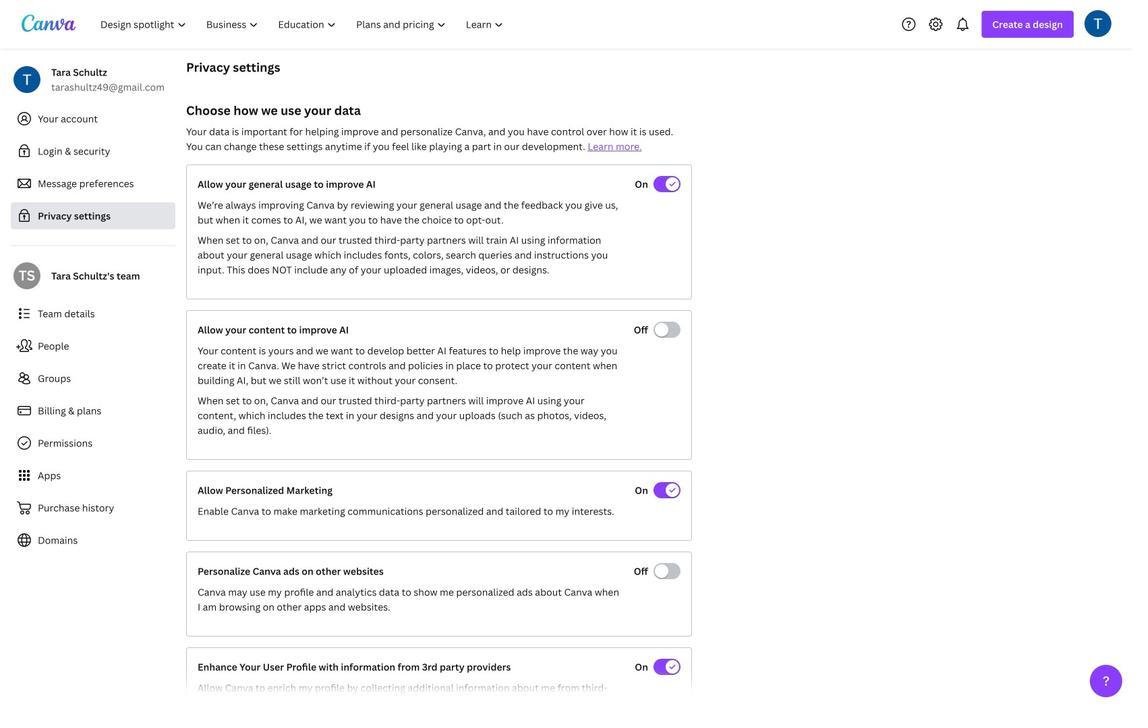 Task type: locate. For each thing, give the bounding box(es) containing it.
tara schultz's team image
[[13, 263, 40, 290]]

tara schultz image
[[1085, 10, 1112, 37]]



Task type: vqa. For each thing, say whether or not it's contained in the screenshot.
Whiteboard Unlimited
no



Task type: describe. For each thing, give the bounding box(es) containing it.
top level navigation element
[[92, 11, 515, 38]]

tara schultz's team element
[[13, 263, 40, 290]]



